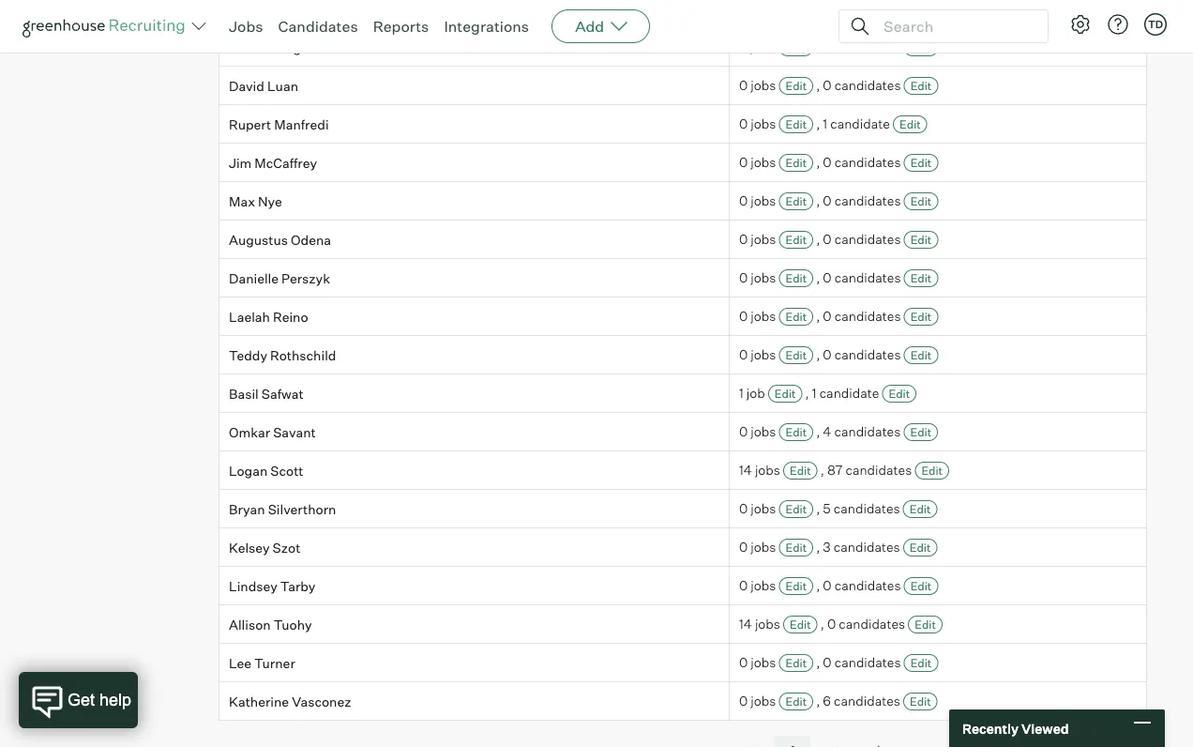 Task type: describe. For each thing, give the bounding box(es) containing it.
0 horizontal spatial 1
[[740, 385, 744, 401]]

, for bryan silverthorn
[[817, 500, 821, 517]]

recently viewed
[[963, 720, 1070, 737]]

luan
[[267, 77, 298, 94]]

allison tuohy
[[229, 616, 312, 633]]

reports link
[[373, 17, 429, 36]]

0 jobs edit ,             0 candidates edit for laelah reino
[[740, 308, 932, 324]]

joe
[[229, 0, 251, 17]]

joe gershenson
[[229, 0, 329, 17]]

0 jobs edit ,             0 candidates edit for teddy rothschild
[[740, 347, 932, 363]]

add
[[575, 17, 605, 36]]

lee
[[229, 655, 252, 671]]

0 jobs edit ,             0 candidates edit for david luan
[[740, 77, 932, 94]]

, for lindsey tarby
[[817, 577, 821, 594]]

0 jobs edit ,             4 candidates edit
[[740, 423, 932, 440]]

jobs for logan scott
[[755, 462, 781, 478]]

jobs for danielle perszyk
[[751, 270, 776, 286]]

1 for 0 jobs
[[823, 116, 828, 132]]

rupert
[[229, 116, 271, 132]]

candidates for tarby
[[835, 577, 902, 594]]

td button
[[1145, 13, 1168, 36]]

candidates for luan
[[835, 77, 902, 94]]

jobs for allison tuohy
[[755, 616, 781, 632]]

candidates link
[[278, 17, 358, 36]]

, for rupert manfredi
[[817, 116, 821, 132]]

silverthorn
[[268, 501, 336, 517]]

bryan
[[229, 501, 265, 517]]

jobs for omkar savant
[[751, 423, 776, 440]]

reports
[[373, 17, 429, 36]]

rothschild
[[270, 347, 336, 363]]

lee turner
[[229, 655, 295, 671]]

14 for ,             87 candidates
[[740, 462, 753, 478]]

kelsey
[[229, 539, 270, 556]]

candidates for turner
[[835, 654, 902, 671]]

teddy
[[229, 347, 267, 363]]

logan
[[229, 462, 268, 479]]

tarby
[[280, 578, 316, 594]]

, for basil safwat
[[806, 385, 810, 401]]

candidate for 0 jobs
[[831, 116, 891, 132]]

jobs for rupert manfredi
[[751, 116, 776, 132]]

nye
[[258, 193, 282, 209]]

jobs for teddy rothschild
[[751, 347, 776, 363]]

pagination navigation
[[219, 735, 1194, 747]]

odena
[[291, 231, 331, 248]]

0 jobs edit ,             6 candidates edit
[[740, 693, 932, 709]]

basil safwat
[[229, 385, 304, 402]]

jim
[[229, 154, 252, 171]]

safwat
[[262, 385, 304, 402]]

, for lee turner
[[817, 654, 821, 671]]

manfredi
[[274, 116, 329, 132]]

0 jobs edit ,             0 candidates edit for jim mccaffrey
[[740, 154, 932, 171]]

allison
[[229, 616, 271, 633]]

0 jobs edit ,             0 candidates edit for max nye
[[740, 193, 932, 209]]

, for laelah reino
[[817, 308, 821, 324]]

vasconez
[[292, 693, 351, 709]]

14 for ,             0 candidates
[[740, 616, 753, 632]]

0 jobs edit ,             0 candidates edit for lee turner
[[740, 654, 932, 671]]

87
[[828, 462, 843, 478]]

jobs link
[[229, 17, 263, 36]]

gershenson
[[254, 0, 329, 17]]

jobs for lee turner
[[751, 654, 776, 671]]

candidates for lang
[[835, 39, 902, 55]]

reino
[[273, 308, 308, 325]]

lindsey tarby
[[229, 578, 316, 594]]

, for kelsey szot
[[817, 539, 821, 555]]

, for teddy rothschild
[[817, 347, 821, 363]]

jobs for bryan silverthorn
[[751, 500, 776, 517]]

2 3 from the top
[[823, 539, 831, 555]]

edit inside ",             3 candidates edit"
[[910, 2, 931, 16]]

tuohy
[[274, 616, 312, 633]]

jobs for david luan
[[751, 77, 776, 94]]

lindsey
[[229, 578, 278, 594]]

david
[[229, 77, 265, 94]]

, for max nye
[[817, 193, 821, 209]]

logan scott
[[229, 462, 304, 479]]

laelah
[[229, 308, 270, 325]]

szot
[[273, 539, 301, 556]]

candidates for rothschild
[[835, 347, 902, 363]]

greenhouse recruiting image
[[23, 15, 191, 38]]

, for logan scott
[[821, 462, 825, 478]]

jobs for katherine vasconez
[[751, 693, 776, 709]]



Task type: vqa. For each thing, say whether or not it's contained in the screenshot.


Task type: locate. For each thing, give the bounding box(es) containing it.
0 vertical spatial candidate
[[831, 116, 891, 132]]

0 jobs edit ,             5 candidates edit
[[740, 500, 931, 517]]

0 jobs edit ,             0 candidates edit for lindsey tarby
[[740, 577, 932, 594]]

viewed
[[1022, 720, 1070, 737]]

edit link
[[904, 0, 938, 18], [779, 39, 814, 56], [904, 39, 939, 56], [779, 77, 814, 95], [904, 77, 939, 95], [779, 116, 814, 133], [894, 116, 928, 133], [779, 154, 814, 172], [904, 154, 939, 172], [779, 193, 814, 210], [904, 193, 939, 210], [779, 231, 814, 249], [904, 231, 939, 249], [779, 270, 814, 287], [904, 270, 939, 287], [779, 308, 814, 326], [904, 308, 939, 326], [779, 347, 814, 364], [904, 347, 939, 364], [769, 385, 803, 403], [883, 385, 917, 403], [779, 423, 814, 441], [904, 423, 939, 441], [784, 462, 818, 480], [915, 462, 950, 480], [779, 500, 814, 518], [904, 500, 938, 518], [779, 539, 814, 557], [904, 539, 938, 557], [779, 577, 814, 595], [904, 577, 939, 595], [784, 616, 818, 634], [909, 616, 943, 634], [779, 654, 814, 672], [904, 654, 939, 672], [779, 693, 814, 711], [904, 693, 938, 711]]

teddy rothschild
[[229, 347, 336, 363]]

Search text field
[[879, 13, 1031, 40]]

max
[[229, 193, 255, 209]]

1 vertical spatial candidate
[[820, 385, 880, 401]]

max nye
[[229, 193, 282, 209]]

kelsey szot
[[229, 539, 301, 556]]

14
[[740, 462, 753, 478], [740, 616, 753, 632]]

omkar savant
[[229, 424, 316, 440]]

, for david luan
[[817, 77, 821, 94]]

candidates
[[834, 0, 901, 17], [835, 39, 902, 55], [835, 77, 902, 94], [835, 154, 902, 171], [835, 193, 902, 209], [835, 231, 902, 247], [835, 270, 902, 286], [835, 308, 902, 324], [835, 347, 902, 363], [835, 423, 901, 440], [846, 462, 913, 478], [834, 500, 901, 517], [834, 539, 901, 555], [835, 577, 902, 594], [839, 616, 906, 632], [835, 654, 902, 671], [834, 693, 901, 709]]

laelah reino
[[229, 308, 308, 325]]

perszyk
[[282, 270, 330, 286]]

1 vertical spatial 14
[[740, 616, 753, 632]]

justin lang
[[229, 39, 301, 55]]

candidates for mccaffrey
[[835, 154, 902, 171]]

, for katherine vasconez
[[817, 693, 821, 709]]

savant
[[273, 424, 316, 440]]

4 0 jobs edit ,             0 candidates edit from the top
[[740, 193, 932, 209]]

candidates for tuohy
[[839, 616, 906, 632]]

augustus odena
[[229, 231, 331, 248]]

jobs for justin lang
[[751, 39, 776, 55]]

, for jim mccaffrey
[[817, 154, 821, 171]]

0 jobs edit ,             0 candidates edit
[[740, 39, 932, 55], [740, 77, 932, 94], [740, 154, 932, 171], [740, 193, 932, 209], [740, 231, 932, 247], [740, 270, 932, 286], [740, 308, 932, 324], [740, 347, 932, 363], [740, 577, 932, 594], [740, 654, 932, 671]]

, for allison tuohy
[[821, 616, 825, 632]]

jobs for max nye
[[751, 193, 776, 209]]

, for augustus odena
[[817, 231, 821, 247]]

candidates for perszyk
[[835, 270, 902, 286]]

1 3 from the top
[[823, 0, 831, 17]]

10 0 jobs edit ,             0 candidates edit from the top
[[740, 654, 932, 671]]

td
[[1149, 18, 1164, 31]]

1 job edit ,             1 candidate edit
[[740, 385, 911, 401]]

jim mccaffrey
[[229, 154, 317, 171]]

2 horizontal spatial 1
[[823, 116, 828, 132]]

8 0 jobs edit ,             0 candidates edit from the top
[[740, 347, 932, 363]]

3
[[823, 0, 831, 17], [823, 539, 831, 555]]

3 0 jobs edit ,             0 candidates edit from the top
[[740, 154, 932, 171]]

,             3 candidates edit
[[814, 0, 931, 17]]

add button
[[552, 9, 651, 43]]

0 jobs edit ,             0 candidates edit for augustus odena
[[740, 231, 932, 247]]

candidates for szot
[[834, 539, 901, 555]]

5 0 jobs edit ,             0 candidates edit from the top
[[740, 231, 932, 247]]

lang
[[270, 39, 301, 55]]

integrations link
[[444, 17, 529, 36]]

2 14 from the top
[[740, 616, 753, 632]]

katherine vasconez
[[229, 693, 351, 709]]

job
[[747, 385, 766, 401]]

5
[[823, 500, 831, 517]]

jobs
[[751, 39, 776, 55], [751, 77, 776, 94], [751, 116, 776, 132], [751, 154, 776, 171], [751, 193, 776, 209], [751, 231, 776, 247], [751, 270, 776, 286], [751, 308, 776, 324], [751, 347, 776, 363], [751, 423, 776, 440], [755, 462, 781, 478], [751, 500, 776, 517], [751, 539, 776, 555], [751, 577, 776, 594], [755, 616, 781, 632], [751, 654, 776, 671], [751, 693, 776, 709]]

candidates for nye
[[835, 193, 902, 209]]

1
[[823, 116, 828, 132], [740, 385, 744, 401], [813, 385, 817, 401]]

katherine
[[229, 693, 289, 709]]

1 14 from the top
[[740, 462, 753, 478]]

rupert manfredi
[[229, 116, 329, 132]]

0 vertical spatial 3
[[823, 0, 831, 17]]

candidates for vasconez
[[834, 693, 901, 709]]

candidates for reino
[[835, 308, 902, 324]]

0 jobs edit ,             0 candidates edit for justin lang
[[740, 39, 932, 55]]

td button
[[1141, 9, 1171, 39]]

recently
[[963, 720, 1019, 737]]

candidates for scott
[[846, 462, 913, 478]]

page 1 element
[[774, 735, 811, 747]]

danielle perszyk
[[229, 270, 330, 286]]

mccaffrey
[[255, 154, 317, 171]]

candidate for 1 job
[[820, 385, 880, 401]]

0 jobs edit ,             0 candidates edit for danielle perszyk
[[740, 270, 932, 286]]

jobs for laelah reino
[[751, 308, 776, 324]]

jobs
[[229, 17, 263, 36]]

9 0 jobs edit ,             0 candidates edit from the top
[[740, 577, 932, 594]]

14 jobs edit ,             0 candidates edit
[[740, 616, 937, 632]]

configure image
[[1070, 13, 1092, 36]]

1 for 1 job
[[813, 385, 817, 401]]

omkar
[[229, 424, 270, 440]]

0
[[740, 39, 748, 55], [823, 39, 832, 55], [740, 77, 748, 94], [823, 77, 832, 94], [740, 116, 748, 132], [740, 154, 748, 171], [823, 154, 832, 171], [740, 193, 748, 209], [823, 193, 832, 209], [740, 231, 748, 247], [823, 231, 832, 247], [740, 270, 748, 286], [823, 270, 832, 286], [740, 308, 748, 324], [823, 308, 832, 324], [740, 347, 748, 363], [823, 347, 832, 363], [740, 423, 748, 440], [740, 500, 748, 517], [740, 539, 748, 555], [740, 577, 748, 594], [823, 577, 832, 594], [828, 616, 836, 632], [740, 654, 748, 671], [823, 654, 832, 671], [740, 693, 748, 709]]

candidates
[[278, 17, 358, 36]]

1 vertical spatial 3
[[823, 539, 831, 555]]

4
[[823, 423, 832, 440]]

, for omkar savant
[[817, 423, 821, 440]]

1 horizontal spatial 1
[[813, 385, 817, 401]]

danielle
[[229, 270, 279, 286]]

candidates for silverthorn
[[834, 500, 901, 517]]

candidate
[[831, 116, 891, 132], [820, 385, 880, 401]]

jobs for jim mccaffrey
[[751, 154, 776, 171]]

jobs for kelsey szot
[[751, 539, 776, 555]]

basil
[[229, 385, 259, 402]]

candidates for odena
[[835, 231, 902, 247]]

, for justin lang
[[817, 39, 821, 55]]

integrations
[[444, 17, 529, 36]]

0 jobs edit ,             1 candidate edit
[[740, 116, 921, 132]]

candidates for savant
[[835, 423, 901, 440]]

0 vertical spatial 14
[[740, 462, 753, 478]]

6
[[823, 693, 832, 709]]

bryan silverthorn
[[229, 501, 336, 517]]

, for danielle perszyk
[[817, 270, 821, 286]]

0 jobs edit ,             3 candidates edit
[[740, 539, 931, 555]]

7 0 jobs edit ,             0 candidates edit from the top
[[740, 308, 932, 324]]

justin
[[229, 39, 267, 55]]

edit
[[910, 2, 931, 16], [786, 41, 807, 55], [911, 41, 932, 55], [786, 79, 807, 93], [911, 79, 932, 93], [786, 117, 807, 132], [900, 117, 921, 132], [786, 156, 807, 170], [911, 156, 932, 170], [786, 194, 807, 209], [911, 194, 932, 209], [786, 233, 807, 247], [911, 233, 932, 247], [786, 271, 807, 285], [911, 271, 932, 285], [786, 310, 807, 324], [911, 310, 932, 324], [786, 348, 807, 362], [911, 348, 932, 362], [775, 387, 796, 401], [889, 387, 911, 401], [786, 425, 807, 439], [911, 425, 932, 439], [790, 464, 811, 478], [922, 464, 943, 478], [786, 502, 807, 516], [910, 502, 931, 516], [786, 541, 807, 555], [910, 541, 931, 555], [786, 579, 807, 593], [911, 579, 932, 593], [790, 618, 811, 632], [915, 618, 937, 632], [786, 656, 807, 670], [911, 656, 932, 670], [786, 695, 807, 709], [910, 695, 932, 709]]

jobs for augustus odena
[[751, 231, 776, 247]]

14 jobs edit ,             87 candidates edit
[[740, 462, 943, 478]]

6 0 jobs edit ,             0 candidates edit from the top
[[740, 270, 932, 286]]

,
[[817, 0, 821, 17], [817, 39, 821, 55], [817, 77, 821, 94], [817, 116, 821, 132], [817, 154, 821, 171], [817, 193, 821, 209], [817, 231, 821, 247], [817, 270, 821, 286], [817, 308, 821, 324], [817, 347, 821, 363], [806, 385, 810, 401], [817, 423, 821, 440], [821, 462, 825, 478], [817, 500, 821, 517], [817, 539, 821, 555], [817, 577, 821, 594], [821, 616, 825, 632], [817, 654, 821, 671], [817, 693, 821, 709]]

2 0 jobs edit ,             0 candidates edit from the top
[[740, 77, 932, 94]]

augustus
[[229, 231, 288, 248]]

jobs for lindsey tarby
[[751, 577, 776, 594]]

turner
[[254, 655, 295, 671]]

david luan
[[229, 77, 298, 94]]

1 0 jobs edit ,             0 candidates edit from the top
[[740, 39, 932, 55]]

scott
[[271, 462, 304, 479]]



